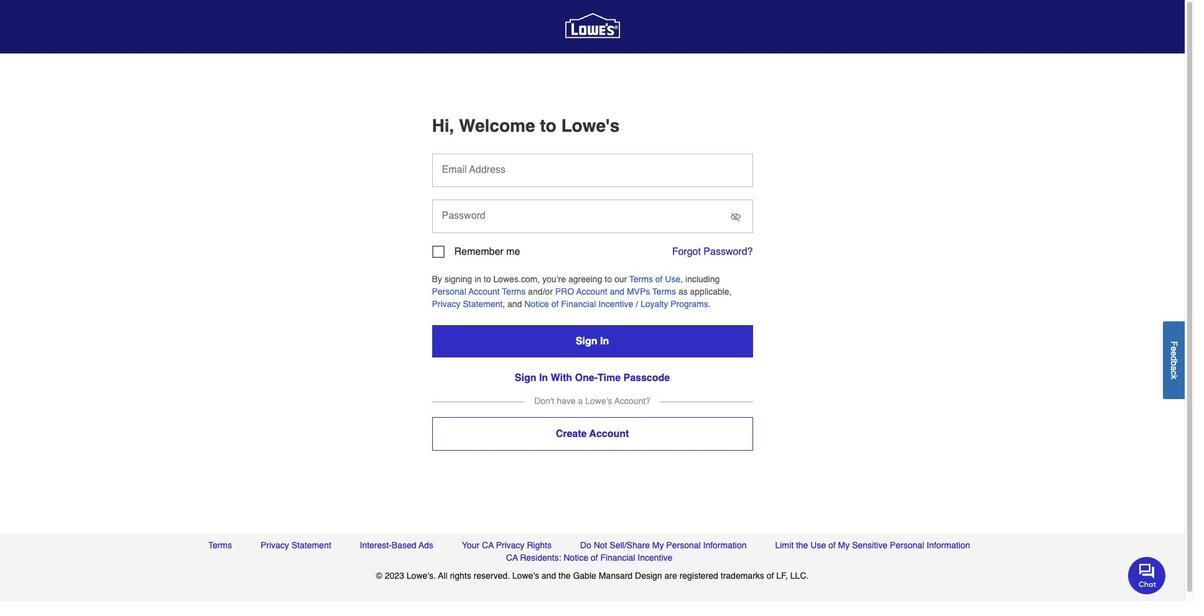 Task type: locate. For each thing, give the bounding box(es) containing it.
financial inside the limit the use of my sensitive personal information ca residents: notice of financial incentive
[[601, 553, 636, 563]]

don't have a lowe's account?
[[535, 396, 651, 406]]

limit
[[776, 541, 794, 551]]

2 horizontal spatial personal
[[890, 541, 925, 551]]

2 e from the top
[[1170, 351, 1180, 356]]

1 vertical spatial a
[[578, 396, 583, 406]]

1 vertical spatial ,
[[503, 299, 505, 309]]

0 vertical spatial incentive
[[599, 299, 634, 309]]

notice inside the limit the use of my sensitive personal information ca residents: notice of financial incentive
[[564, 553, 589, 563]]

in up "time"
[[600, 336, 609, 347]]

hi, welcome to lowe's
[[432, 116, 620, 136]]

my
[[653, 541, 664, 551], [838, 541, 850, 551]]

don't
[[535, 396, 555, 406]]

lowe's.
[[407, 571, 436, 581]]

sign for sign in
[[576, 336, 598, 347]]

financial
[[561, 299, 596, 309], [601, 553, 636, 563]]

0 horizontal spatial in
[[539, 373, 548, 384]]

1 horizontal spatial personal
[[667, 541, 701, 551]]

1 horizontal spatial privacy
[[432, 299, 461, 309]]

ca down your ca privacy rights link
[[506, 553, 518, 563]]

personal right sensitive
[[890, 541, 925, 551]]

do
[[580, 541, 592, 551]]

in inside button
[[600, 336, 609, 347]]

1 horizontal spatial statement
[[463, 299, 503, 309]]

d
[[1170, 356, 1180, 361]]

1 horizontal spatial information
[[927, 541, 971, 551]]

and down lowes.com,
[[508, 299, 522, 309]]

0 horizontal spatial to
[[484, 274, 491, 284]]

0 vertical spatial statement
[[463, 299, 503, 309]]

1 horizontal spatial use
[[811, 541, 826, 551]]

to left our
[[605, 274, 612, 284]]

incentive down do not sell/share my personal information
[[638, 553, 673, 563]]

chat invite button image
[[1129, 557, 1167, 595]]

your
[[462, 541, 480, 551]]

remember me element
[[432, 246, 520, 258]]

loyalty
[[641, 299, 668, 309]]

to right 'in'
[[484, 274, 491, 284]]

2 horizontal spatial privacy
[[496, 541, 525, 551]]

sign up don't
[[515, 373, 537, 384]]

of up loyalty
[[656, 274, 663, 284]]

a inside button
[[1170, 366, 1180, 371]]

programs
[[671, 299, 709, 309]]

0 horizontal spatial a
[[578, 396, 583, 406]]

privacy right terms link at the left bottom of the page
[[261, 541, 289, 551]]

forgot
[[672, 246, 701, 258]]

0 horizontal spatial my
[[653, 541, 664, 551]]

1 vertical spatial financial
[[601, 553, 636, 563]]

notice of financial incentive / loyalty programs link
[[525, 299, 709, 309]]

1 horizontal spatial incentive
[[638, 553, 673, 563]]

0 vertical spatial ,
[[681, 274, 683, 284]]

account?
[[615, 396, 651, 406]]

registered
[[680, 571, 719, 581]]

privacy statement link
[[432, 299, 503, 309], [261, 540, 331, 552]]

personal inside by signing in to lowes.com, you're agreeing to our terms of use , including personal account terms and/or pro account and mvps terms as applicable, privacy statement , and notice of financial incentive / loyalty programs .
[[432, 287, 467, 297]]

1 horizontal spatial ,
[[681, 274, 683, 284]]

notice down do on the left
[[564, 553, 589, 563]]

1 vertical spatial use
[[811, 541, 826, 551]]

a up k
[[1170, 366, 1180, 371]]

your ca privacy rights link
[[462, 540, 552, 552]]

1 horizontal spatial financial
[[601, 553, 636, 563]]

0 vertical spatial financial
[[561, 299, 596, 309]]

e
[[1170, 346, 1180, 351], [1170, 351, 1180, 356]]

sign inside button
[[576, 336, 598, 347]]

financial down pro
[[561, 299, 596, 309]]

pro
[[555, 287, 574, 297]]

0 vertical spatial a
[[1170, 366, 1180, 371]]

Email Address text field
[[432, 154, 753, 187]]

0 vertical spatial ca
[[482, 541, 494, 551]]

personal inside the limit the use of my sensitive personal information ca residents: notice of financial incentive
[[890, 541, 925, 551]]

1 horizontal spatial and
[[542, 571, 556, 581]]

0 vertical spatial the
[[796, 541, 808, 551]]

your ca privacy rights
[[462, 541, 552, 551]]

1 vertical spatial lowe's
[[586, 396, 612, 406]]

limit the use of my sensitive personal information ca residents: notice of financial incentive
[[506, 541, 971, 563]]

create account
[[556, 429, 629, 440]]

1 horizontal spatial ca
[[506, 553, 518, 563]]

hi,
[[432, 116, 454, 136]]

0 vertical spatial lowe's
[[562, 116, 620, 136]]

1 vertical spatial in
[[539, 373, 548, 384]]

financial inside by signing in to lowes.com, you're agreeing to our terms of use , including personal account terms and/or pro account and mvps terms as applicable, privacy statement , and notice of financial incentive / loyalty programs .
[[561, 299, 596, 309]]

1 vertical spatial the
[[559, 571, 571, 581]]

0 horizontal spatial incentive
[[599, 299, 634, 309]]

a right have at the left
[[578, 396, 583, 406]]

e up d
[[1170, 346, 1180, 351]]

personal up are on the bottom right of the page
[[667, 541, 701, 551]]

1 vertical spatial ca
[[506, 553, 518, 563]]

of left lf, on the bottom
[[767, 571, 774, 581]]

ca right "your"
[[482, 541, 494, 551]]

terms of use link
[[630, 274, 681, 284]]

the right limit
[[796, 541, 808, 551]]

create
[[556, 429, 587, 440]]

in for sign in
[[600, 336, 609, 347]]

0 horizontal spatial ,
[[503, 299, 505, 309]]

sign
[[576, 336, 598, 347], [515, 373, 537, 384]]

statement inside by signing in to lowes.com, you're agreeing to our terms of use , including personal account terms and/or pro account and mvps terms as applicable, privacy statement , and notice of financial incentive / loyalty programs .
[[463, 299, 503, 309]]

as
[[679, 287, 688, 297]]

one-
[[575, 373, 598, 384]]

0 horizontal spatial and
[[508, 299, 522, 309]]

my right sell/share
[[653, 541, 664, 551]]

sign in with one-time passcode link
[[515, 373, 670, 384]]

1 vertical spatial sign
[[515, 373, 537, 384]]

signing
[[445, 274, 472, 284]]

of
[[656, 274, 663, 284], [552, 299, 559, 309], [829, 541, 836, 551], [591, 553, 598, 563], [767, 571, 774, 581]]

2 my from the left
[[838, 541, 850, 551]]

sign in
[[576, 336, 609, 347]]

lowe's up email text field
[[562, 116, 620, 136]]

information
[[703, 541, 747, 551], [927, 541, 971, 551]]

1 horizontal spatial to
[[540, 116, 557, 136]]

1 vertical spatial and
[[508, 299, 522, 309]]

©
[[376, 571, 383, 581]]

lowe's home improvement logo image
[[565, 0, 620, 54]]

use right limit
[[811, 541, 826, 551]]

notice down and/or
[[525, 299, 549, 309]]

and down the residents:
[[542, 571, 556, 581]]

0 horizontal spatial sign
[[515, 373, 537, 384]]

0 horizontal spatial ca
[[482, 541, 494, 551]]

1 vertical spatial privacy statement link
[[261, 540, 331, 552]]

lowe's down sign in with one-time passcode
[[586, 396, 612, 406]]

2 information from the left
[[927, 541, 971, 551]]

personal down signing
[[432, 287, 467, 297]]

to right welcome
[[540, 116, 557, 136]]

privacy statement
[[261, 541, 331, 551]]

1 horizontal spatial sign
[[576, 336, 598, 347]]

0 vertical spatial use
[[665, 274, 681, 284]]

lowe's down the residents:
[[513, 571, 539, 581]]

use inside the limit the use of my sensitive personal information ca residents: notice of financial incentive
[[811, 541, 826, 551]]

, down personal account terms link on the top of the page
[[503, 299, 505, 309]]

privacy left rights
[[496, 541, 525, 551]]

privacy down by
[[432, 299, 461, 309]]

.
[[709, 299, 711, 309]]

0 horizontal spatial notice
[[525, 299, 549, 309]]

in left the with at the left
[[539, 373, 548, 384]]

and up notice of financial incentive / loyalty programs 'link'
[[610, 287, 625, 297]]

notice
[[525, 299, 549, 309], [564, 553, 589, 563]]

1 horizontal spatial the
[[796, 541, 808, 551]]

0 horizontal spatial privacy statement link
[[261, 540, 331, 552]]

1 vertical spatial notice
[[564, 553, 589, 563]]

my left sensitive
[[838, 541, 850, 551]]

0 horizontal spatial financial
[[561, 299, 596, 309]]

0 vertical spatial and
[[610, 287, 625, 297]]

0 horizontal spatial statement
[[292, 541, 331, 551]]

1 horizontal spatial privacy statement link
[[432, 299, 503, 309]]

to
[[540, 116, 557, 136], [484, 274, 491, 284], [605, 274, 612, 284]]

gable
[[573, 571, 597, 581]]

1 horizontal spatial notice
[[564, 553, 589, 563]]

lowe's
[[562, 116, 620, 136], [586, 396, 612, 406], [513, 571, 539, 581]]

1 horizontal spatial in
[[600, 336, 609, 347]]

have
[[557, 396, 576, 406]]

incentive down pro account and mvps terms link
[[599, 299, 634, 309]]

1 vertical spatial incentive
[[638, 553, 673, 563]]

financial down sell/share
[[601, 553, 636, 563]]

0 horizontal spatial personal
[[432, 287, 467, 297]]

0 horizontal spatial privacy
[[261, 541, 289, 551]]

use
[[665, 274, 681, 284], [811, 541, 826, 551]]

, up 'as'
[[681, 274, 683, 284]]

my inside the limit the use of my sensitive personal information ca residents: notice of financial incentive
[[838, 541, 850, 551]]

and
[[610, 287, 625, 297], [508, 299, 522, 309], [542, 571, 556, 581]]

terms link
[[208, 540, 232, 552]]

account down don't have a lowe's account?
[[590, 429, 629, 440]]

sign up the one-
[[576, 336, 598, 347]]

by signing in to lowes.com, you're agreeing to our terms of use , including personal account terms and/or pro account and mvps terms as applicable, privacy statement , and notice of financial incentive / loyalty programs .
[[432, 274, 732, 309]]

1 horizontal spatial my
[[838, 541, 850, 551]]

the inside the limit the use of my sensitive personal information ca residents: notice of financial incentive
[[796, 541, 808, 551]]

1 vertical spatial statement
[[292, 541, 331, 551]]

use up 'as'
[[665, 274, 681, 284]]

1 information from the left
[[703, 541, 747, 551]]

are
[[665, 571, 677, 581]]

0 horizontal spatial use
[[665, 274, 681, 284]]

use inside by signing in to lowes.com, you're agreeing to our terms of use , including personal account terms and/or pro account and mvps terms as applicable, privacy statement , and notice of financial incentive / loyalty programs .
[[665, 274, 681, 284]]

lowe's for to
[[562, 116, 620, 136]]

the left the "gable"
[[559, 571, 571, 581]]

f e e d b a c k button
[[1164, 321, 1185, 399]]

statement
[[463, 299, 503, 309], [292, 541, 331, 551]]

create account link
[[432, 418, 753, 451]]

the
[[796, 541, 808, 551], [559, 571, 571, 581]]

0 vertical spatial sign
[[576, 336, 598, 347]]

0 vertical spatial privacy statement link
[[432, 299, 503, 309]]

1 my from the left
[[653, 541, 664, 551]]

personal
[[432, 287, 467, 297], [667, 541, 701, 551], [890, 541, 925, 551]]

0 vertical spatial in
[[600, 336, 609, 347]]

in
[[600, 336, 609, 347], [539, 373, 548, 384]]

0 vertical spatial notice
[[525, 299, 549, 309]]

information inside the limit the use of my sensitive personal information ca residents: notice of financial incentive
[[927, 541, 971, 551]]

mvps
[[627, 287, 650, 297]]

2 horizontal spatial and
[[610, 287, 625, 297]]

0 horizontal spatial information
[[703, 541, 747, 551]]

e up b
[[1170, 351, 1180, 356]]

1 horizontal spatial a
[[1170, 366, 1180, 371]]

2023
[[385, 571, 404, 581]]

privacy inside by signing in to lowes.com, you're agreeing to our terms of use , including personal account terms and/or pro account and mvps terms as applicable, privacy statement , and notice of financial incentive / loyalty programs .
[[432, 299, 461, 309]]

privacy
[[432, 299, 461, 309], [261, 541, 289, 551], [496, 541, 525, 551]]



Task type: describe. For each thing, give the bounding box(es) containing it.
not
[[594, 541, 608, 551]]

2 horizontal spatial to
[[605, 274, 612, 284]]

password
[[442, 210, 486, 222]]

agreeing
[[569, 274, 603, 284]]

welcome
[[459, 116, 535, 136]]

sign for sign in with one-time passcode
[[515, 373, 537, 384]]

/
[[636, 299, 638, 309]]

remember
[[455, 246, 504, 258]]

passcode
[[624, 373, 670, 384]]

our
[[615, 274, 627, 284]]

of down "not"
[[591, 553, 598, 563]]

privacy inside your ca privacy rights link
[[496, 541, 525, 551]]

forgot password? link
[[672, 246, 753, 258]]

2 vertical spatial and
[[542, 571, 556, 581]]

sign in button
[[432, 325, 753, 358]]

statement inside privacy statement link
[[292, 541, 331, 551]]

account down agreeing
[[577, 287, 608, 297]]

of down pro
[[552, 299, 559, 309]]

password password field
[[432, 200, 753, 233]]

applicable,
[[690, 287, 732, 297]]

© 2023 lowe's. all rights reserved. lowe's and the gable mansard design are registered trademarks of lf, llc.
[[376, 571, 809, 581]]

1 e from the top
[[1170, 346, 1180, 351]]

personal account terms link
[[432, 287, 526, 297]]

limit the use of my sensitive personal information link
[[776, 540, 971, 552]]

k
[[1170, 375, 1180, 379]]

my inside 'link'
[[653, 541, 664, 551]]

b
[[1170, 361, 1180, 366]]

in for sign in with one-time passcode
[[539, 373, 548, 384]]

lowes.com,
[[494, 274, 540, 284]]

incentive inside the limit the use of my sensitive personal information ca residents: notice of financial incentive
[[638, 553, 673, 563]]

personal inside 'link'
[[667, 541, 701, 551]]

sign in with one-time passcode
[[515, 373, 670, 384]]

email
[[442, 164, 467, 175]]

account down 'in'
[[469, 287, 500, 297]]

llc.
[[791, 571, 809, 581]]

residents:
[[520, 553, 561, 563]]

password?
[[704, 246, 753, 258]]

2 vertical spatial lowe's
[[513, 571, 539, 581]]

ads
[[419, 541, 434, 551]]

f e e d b a c k
[[1170, 341, 1180, 379]]

of left sensitive
[[829, 541, 836, 551]]

by
[[432, 274, 442, 284]]

email address
[[442, 164, 506, 175]]

0 horizontal spatial the
[[559, 571, 571, 581]]

forgot password?
[[672, 246, 753, 258]]

sensitive
[[853, 541, 888, 551]]

incentive inside by signing in to lowes.com, you're agreeing to our terms of use , including personal account terms and/or pro account and mvps terms as applicable, privacy statement , and notice of financial incentive / loyalty programs .
[[599, 299, 634, 309]]

me
[[507, 246, 520, 258]]

notice inside by signing in to lowes.com, you're agreeing to our terms of use , including personal account terms and/or pro account and mvps terms as applicable, privacy statement , and notice of financial incentive / loyalty programs .
[[525, 299, 549, 309]]

mansard
[[599, 571, 633, 581]]

remember me
[[455, 246, 520, 258]]

interest-based ads link
[[360, 540, 434, 552]]

trademarks
[[721, 571, 765, 581]]

rights
[[527, 541, 552, 551]]

all
[[438, 571, 448, 581]]

based
[[392, 541, 417, 551]]

show password image
[[731, 212, 741, 222]]

reserved.
[[474, 571, 510, 581]]

in
[[475, 274, 482, 284]]

pro account and mvps terms link
[[555, 287, 676, 297]]

ca inside the limit the use of my sensitive personal information ca residents: notice of financial incentive
[[506, 553, 518, 563]]

including
[[686, 274, 720, 284]]

privacy inside privacy statement link
[[261, 541, 289, 551]]

information inside 'link'
[[703, 541, 747, 551]]

address
[[469, 164, 506, 175]]

and/or
[[528, 287, 553, 297]]

with
[[551, 373, 572, 384]]

ca residents: notice of financial incentive link
[[506, 552, 673, 565]]

design
[[635, 571, 662, 581]]

lowe's for a
[[586, 396, 612, 406]]

interest-based ads
[[360, 541, 434, 551]]

you're
[[543, 274, 566, 284]]

do not sell/share my personal information
[[580, 541, 747, 551]]

lf,
[[777, 571, 788, 581]]

rights
[[450, 571, 471, 581]]

c
[[1170, 371, 1180, 375]]

sell/share
[[610, 541, 650, 551]]

f
[[1170, 341, 1180, 346]]

do not sell/share my personal information link
[[580, 540, 747, 552]]

time
[[598, 373, 621, 384]]

interest-
[[360, 541, 392, 551]]



Task type: vqa. For each thing, say whether or not it's contained in the screenshot.
invited
no



